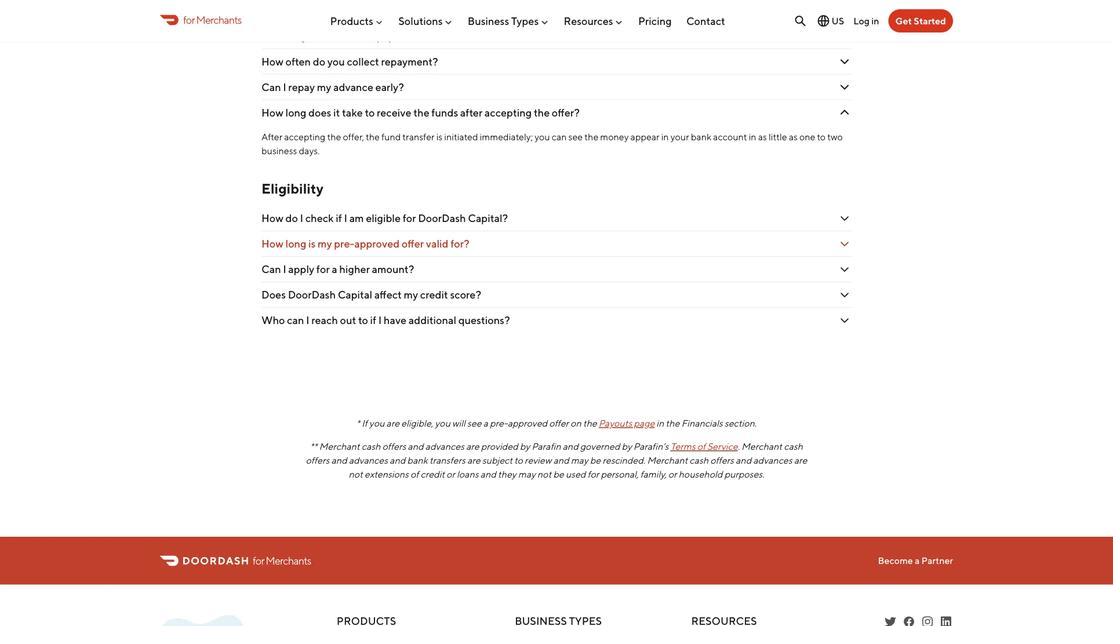 Task type: locate. For each thing, give the bounding box(es) containing it.
after
[[262, 131, 283, 142]]

0 horizontal spatial not
[[349, 469, 363, 480]]

0 vertical spatial for merchants
[[183, 14, 242, 26]]

0 vertical spatial doordash
[[352, 4, 400, 17]]

if left have
[[370, 314, 376, 327]]

long for how long does it take to receive the funds after accepting the offer?
[[286, 106, 306, 119]]

the left fund at the top of page
[[366, 131, 380, 142]]

in left your
[[662, 131, 669, 142]]

little
[[769, 131, 787, 142]]

1 vertical spatial doordash
[[418, 212, 466, 225]]

cash
[[362, 441, 381, 452], [784, 441, 803, 452], [690, 455, 709, 466]]

the up how long does it take to pay back the advance?
[[334, 4, 350, 17]]

1 horizontal spatial doordash
[[352, 4, 400, 17]]

0 vertical spatial my
[[317, 81, 331, 93]]

a left partner
[[915, 556, 920, 567]]

may
[[571, 455, 588, 466], [518, 469, 536, 480]]

offer left on
[[549, 418, 569, 429]]

advance
[[333, 81, 373, 93]]

2 vertical spatial doordash
[[288, 289, 336, 301]]

1 horizontal spatial if
[[370, 314, 376, 327]]

take for pay
[[342, 30, 363, 42]]

by up review
[[520, 441, 530, 452]]

2 vertical spatial do
[[286, 212, 298, 225]]

do up often
[[286, 4, 298, 17]]

funds
[[432, 106, 458, 119]]

1 horizontal spatial offer
[[549, 418, 569, 429]]

long up often
[[286, 30, 306, 42]]

instagram image
[[921, 615, 935, 626]]

offer left valid
[[402, 238, 424, 250]]

to for how long does it take to receive the funds after accepting the offer?
[[365, 106, 375, 119]]

bank inside after accepting the offer, the fund transfer is initiated immediately; you can see the money appear in your bank account in as little as one to two business days.
[[691, 131, 712, 142]]

to right out
[[358, 314, 368, 327]]

cash down if in the left of the page
[[362, 441, 381, 452]]

for
[[183, 14, 195, 26], [403, 212, 416, 225], [317, 263, 330, 276], [588, 469, 599, 480], [253, 555, 264, 567]]

repay down often
[[288, 81, 315, 93]]

2 long from the top
[[286, 106, 306, 119]]

1 vertical spatial pre-
[[490, 418, 508, 429]]

does
[[309, 30, 331, 42], [309, 106, 331, 119]]

offers up 'extensions'
[[382, 441, 406, 452]]

chevron down image for am
[[838, 212, 852, 226]]

a right will
[[483, 418, 488, 429]]

us
[[832, 15, 844, 26]]

bank right your
[[691, 131, 712, 142]]

or down transfers
[[447, 469, 455, 480]]

*
[[357, 418, 360, 429]]

bank inside . merchant cash offers and advances and bank transfers are subject to review and may be rescinded. merchant cash offers and advances are not extensions of credit or loans and they may not be used for personal, family, or household purposes.
[[407, 455, 428, 466]]

1 vertical spatial a
[[483, 418, 488, 429]]

to left two
[[817, 131, 826, 142]]

0 horizontal spatial advances
[[349, 455, 388, 466]]

0 horizontal spatial merchant
[[319, 441, 360, 452]]

household
[[679, 469, 723, 480]]

0 vertical spatial does
[[309, 30, 331, 42]]

you right immediately;
[[535, 131, 550, 142]]

how for how long does it take to pay back the advance?
[[262, 30, 284, 42]]

page
[[634, 418, 655, 429]]

bank left transfers
[[407, 455, 428, 466]]

in right page
[[657, 418, 664, 429]]

pre- up can i apply for a higher amount?
[[334, 238, 354, 250]]

the
[[334, 4, 350, 17], [421, 30, 437, 42], [414, 106, 430, 119], [534, 106, 550, 119], [327, 131, 341, 142], [366, 131, 380, 142], [585, 131, 599, 142], [583, 418, 597, 429], [666, 418, 680, 429]]

may down review
[[518, 469, 536, 480]]

2 horizontal spatial merchant
[[742, 441, 782, 452]]

2 it from the top
[[333, 106, 340, 119]]

is
[[437, 131, 443, 142], [309, 238, 316, 250]]

1 horizontal spatial may
[[571, 455, 588, 466]]

in right log
[[872, 15, 879, 26]]

offer,
[[343, 131, 364, 142]]

chevron down image
[[838, 4, 852, 18], [838, 29, 852, 43], [838, 106, 852, 120], [838, 237, 852, 251], [838, 263, 852, 277]]

1 vertical spatial of
[[411, 469, 419, 480]]

1 vertical spatial may
[[518, 469, 536, 480]]

how long does it take to receive the funds after accepting the offer?
[[262, 106, 580, 119]]

it
[[333, 30, 340, 42], [333, 106, 340, 119]]

advances up 'extensions'
[[349, 455, 388, 466]]

capital up back
[[402, 4, 437, 17]]

1 chevron down image from the top
[[838, 55, 852, 69]]

parafin
[[532, 441, 561, 452]]

merchants
[[196, 14, 242, 26], [266, 555, 311, 567]]

1 can from the top
[[262, 81, 281, 93]]

chevron down image for if
[[838, 314, 852, 328]]

can down offer?
[[552, 131, 567, 142]]

how for how often do you collect repayment?
[[262, 55, 284, 68]]

accepting up immediately;
[[485, 106, 532, 119]]

pre- up provided
[[490, 418, 508, 429]]

after
[[460, 106, 483, 119]]

long up the apply
[[286, 238, 306, 250]]

capital down higher
[[338, 289, 372, 301]]

1 vertical spatial long
[[286, 106, 306, 119]]

my down check
[[318, 238, 332, 250]]

4 how from the top
[[262, 106, 284, 119]]

to left pay
[[365, 30, 375, 42]]

of right the terms
[[697, 441, 706, 452]]

1 horizontal spatial not
[[538, 469, 552, 480]]

to
[[365, 30, 375, 42], [365, 106, 375, 119], [817, 131, 826, 142], [358, 314, 368, 327], [514, 455, 523, 466]]

long for how long is my pre-approved offer valid for?
[[286, 238, 306, 250]]

0 vertical spatial can
[[262, 81, 281, 93]]

1 vertical spatial bank
[[407, 455, 428, 466]]

repay up often
[[305, 4, 332, 17]]

1 vertical spatial it
[[333, 106, 340, 119]]

5 chevron down image from the top
[[838, 314, 852, 328]]

you inside after accepting the offer, the fund transfer is initiated immediately; you can see the money appear in your bank account in as little as one to two business days.
[[535, 131, 550, 142]]

can for can i apply for a higher amount?
[[262, 263, 281, 276]]

1 vertical spatial is
[[309, 238, 316, 250]]

1 take from the top
[[342, 30, 363, 42]]

the left "offer," on the left of the page
[[327, 131, 341, 142]]

1 vertical spatial credit
[[421, 469, 445, 480]]

1 vertical spatial can
[[287, 314, 304, 327]]

do for repay
[[286, 4, 298, 17]]

my right affect
[[404, 289, 418, 301]]

doordash up valid
[[418, 212, 466, 225]]

1 horizontal spatial as
[[789, 131, 798, 142]]

cash up household at the right of the page
[[690, 455, 709, 466]]

the up the terms
[[666, 418, 680, 429]]

0 horizontal spatial by
[[520, 441, 530, 452]]

as left little
[[758, 131, 767, 142]]

is down check
[[309, 238, 316, 250]]

1 vertical spatial offer
[[549, 418, 569, 429]]

1 how from the top
[[262, 4, 284, 17]]

0 vertical spatial bank
[[691, 131, 712, 142]]

1 horizontal spatial pre-
[[490, 418, 508, 429]]

1 does from the top
[[309, 30, 331, 42]]

it down the 'products'
[[333, 30, 340, 42]]

1 vertical spatial take
[[342, 106, 363, 119]]

1 horizontal spatial approved
[[508, 418, 548, 429]]

0 vertical spatial do
[[286, 4, 298, 17]]

doordash for merchants image
[[160, 615, 260, 626]]

1 horizontal spatial accepting
[[485, 106, 532, 119]]

6 how from the top
[[262, 238, 284, 250]]

merchant
[[319, 441, 360, 452], [742, 441, 782, 452], [647, 455, 688, 466]]

2 vertical spatial long
[[286, 238, 306, 250]]

0 vertical spatial repay
[[305, 4, 332, 17]]

the left funds
[[414, 106, 430, 119]]

merchant right '**'
[[319, 441, 360, 452]]

2 does from the top
[[309, 106, 331, 119]]

be down governed
[[590, 455, 601, 466]]

if left am
[[336, 212, 342, 225]]

1 not from the left
[[349, 469, 363, 480]]

eligible,
[[401, 418, 433, 429]]

receive
[[377, 106, 412, 119]]

0 horizontal spatial be
[[553, 469, 564, 480]]

be left used
[[553, 469, 564, 480]]

0 horizontal spatial see
[[467, 418, 482, 429]]

0 horizontal spatial cash
[[362, 441, 381, 452]]

2 vertical spatial a
[[915, 556, 920, 567]]

do for check
[[286, 212, 298, 225]]

my
[[317, 81, 331, 93], [318, 238, 332, 250], [404, 289, 418, 301]]

do left check
[[286, 212, 298, 225]]

1 horizontal spatial of
[[697, 441, 706, 452]]

2 or from the left
[[668, 469, 677, 480]]

1 vertical spatial my
[[318, 238, 332, 250]]

the left offer?
[[534, 106, 550, 119]]

.
[[738, 441, 740, 452]]

i left have
[[379, 314, 382, 327]]

the right on
[[583, 418, 597, 429]]

2 chevron down image from the top
[[838, 29, 852, 43]]

advances up transfers
[[425, 441, 465, 452]]

0 horizontal spatial accepting
[[284, 131, 326, 142]]

often
[[286, 55, 311, 68]]

can
[[262, 81, 281, 93], [262, 263, 281, 276]]

i
[[300, 4, 303, 17], [283, 81, 286, 93], [300, 212, 303, 225], [344, 212, 347, 225], [283, 263, 286, 276], [306, 314, 309, 327], [379, 314, 382, 327]]

. merchant cash offers and advances and bank transfers are subject to review and may be rescinded. merchant cash offers and advances are not extensions of credit or loans and they may not be used for personal, family, or household purposes.
[[306, 441, 808, 480]]

your
[[671, 131, 689, 142]]

or
[[447, 469, 455, 480], [668, 469, 677, 480]]

0 vertical spatial may
[[571, 455, 588, 466]]

merchant up family,
[[647, 455, 688, 466]]

offer?
[[552, 106, 580, 119]]

not left 'extensions'
[[349, 469, 363, 480]]

2 can from the top
[[262, 263, 281, 276]]

* if you are eligible, you will see a pre-approved offer on the payouts page in the financials section.
[[357, 418, 757, 429]]

will
[[452, 418, 466, 429]]

can i repay my advance early?
[[262, 81, 404, 93]]

immediately;
[[480, 131, 533, 142]]

account
[[713, 131, 747, 142]]

approved down eligible
[[354, 238, 400, 250]]

offers for . merchant cash offers and advances and bank transfers are subject to review and may be rescinded. merchant cash offers and advances are not extensions of credit or loans and they may not be used for personal, family, or household purposes.
[[306, 455, 330, 466]]

for inside . merchant cash offers and advances and bank transfers are subject to review and may be rescinded. merchant cash offers and advances are not extensions of credit or loans and they may not be used for personal, family, or household purposes.
[[588, 469, 599, 480]]

1 vertical spatial for merchants
[[253, 555, 311, 567]]

2 take from the top
[[342, 106, 363, 119]]

1 long from the top
[[286, 30, 306, 42]]

1 vertical spatial capital
[[338, 289, 372, 301]]

2 not from the left
[[538, 469, 552, 480]]

accepting up days.
[[284, 131, 326, 142]]

may up used
[[571, 455, 588, 466]]

the left money
[[585, 131, 599, 142]]

my left advance
[[317, 81, 331, 93]]

see inside after accepting the offer, the fund transfer is initiated immediately; you can see the money appear in your bank account in as little as one to two business days.
[[569, 131, 583, 142]]

long up days.
[[286, 106, 306, 119]]

1 vertical spatial can
[[262, 263, 281, 276]]

0 vertical spatial see
[[569, 131, 583, 142]]

do
[[286, 4, 298, 17], [313, 55, 325, 68], [286, 212, 298, 225]]

for?
[[451, 238, 470, 250]]

0 vertical spatial be
[[590, 455, 601, 466]]

2 by from the left
[[622, 441, 632, 452]]

0 vertical spatial offer
[[402, 238, 424, 250]]

4 chevron down image from the top
[[838, 288, 852, 302]]

be
[[590, 455, 601, 466], [553, 469, 564, 480]]

offers down service on the right of page
[[711, 455, 734, 466]]

higher
[[339, 263, 370, 276]]

they
[[498, 469, 517, 480]]

by up rescinded.
[[622, 441, 632, 452]]

as left one
[[789, 131, 798, 142]]

i left check
[[300, 212, 303, 225]]

does for pay
[[309, 30, 331, 42]]

2 horizontal spatial cash
[[784, 441, 803, 452]]

1 horizontal spatial can
[[552, 131, 567, 142]]

3 how from the top
[[262, 55, 284, 68]]

merchant right .
[[742, 441, 782, 452]]

doordash up how long does it take to pay back the advance?
[[352, 4, 400, 17]]

contact link
[[687, 10, 725, 32]]

fund
[[382, 131, 401, 142]]

out
[[340, 314, 356, 327]]

4 chevron down image from the top
[[838, 237, 852, 251]]

is right transfer
[[437, 131, 443, 142]]

1 vertical spatial accepting
[[284, 131, 326, 142]]

can for can i repay my advance early?
[[262, 81, 281, 93]]

1 horizontal spatial see
[[569, 131, 583, 142]]

credit down transfers
[[421, 469, 445, 480]]

1 by from the left
[[520, 441, 530, 452]]

see right will
[[467, 418, 482, 429]]

take up "offer," on the left of the page
[[342, 106, 363, 119]]

or right family,
[[668, 469, 677, 480]]

0 horizontal spatial as
[[758, 131, 767, 142]]

am
[[349, 212, 364, 225]]

advances up purposes.
[[753, 455, 793, 466]]

can up does
[[262, 263, 281, 276]]

0 horizontal spatial a
[[332, 263, 337, 276]]

cash right .
[[784, 441, 803, 452]]

0 vertical spatial can
[[552, 131, 567, 142]]

for merchants
[[183, 14, 242, 26], [253, 555, 311, 567]]

governed
[[580, 441, 620, 452]]

a left higher
[[332, 263, 337, 276]]

my for pre-
[[318, 238, 332, 250]]

of inside . merchant cash offers and advances and bank transfers are subject to review and may be rescinded. merchant cash offers and advances are not extensions of credit or loans and they may not be used for personal, family, or household purposes.
[[411, 469, 419, 480]]

1 horizontal spatial offers
[[382, 441, 406, 452]]

1 horizontal spatial a
[[483, 418, 488, 429]]

it for pay
[[333, 30, 340, 42]]

not
[[349, 469, 363, 480], [538, 469, 552, 480]]

early?
[[376, 81, 404, 93]]

1 horizontal spatial or
[[668, 469, 677, 480]]

chevron down image
[[838, 55, 852, 69], [838, 80, 852, 94], [838, 212, 852, 226], [838, 288, 852, 302], [838, 314, 852, 328]]

1 vertical spatial does
[[309, 106, 331, 119]]

can right who
[[287, 314, 304, 327]]

do right often
[[313, 55, 325, 68]]

0 horizontal spatial approved
[[354, 238, 400, 250]]

if
[[336, 212, 342, 225], [370, 314, 376, 327]]

0 vertical spatial long
[[286, 30, 306, 42]]

credit
[[420, 289, 448, 301], [421, 469, 445, 480]]

0 horizontal spatial bank
[[407, 455, 428, 466]]

offers down '**'
[[306, 455, 330, 466]]

1 it from the top
[[333, 30, 340, 42]]

0 vertical spatial of
[[697, 441, 706, 452]]

approved
[[354, 238, 400, 250], [508, 418, 548, 429]]

bank
[[691, 131, 712, 142], [407, 455, 428, 466]]

0 vertical spatial merchants
[[196, 14, 242, 26]]

5 how from the top
[[262, 212, 284, 225]]

in right account
[[749, 131, 757, 142]]

to down ** merchant cash offers and advances are provided by parafin and governed by parafin's terms of service
[[514, 455, 523, 466]]

how for how long is my pre-approved offer valid for?
[[262, 238, 284, 250]]

how long is my pre-approved offer valid for?
[[262, 238, 470, 250]]

3 chevron down image from the top
[[838, 212, 852, 226]]

have
[[384, 314, 407, 327]]

a
[[332, 263, 337, 276], [483, 418, 488, 429], [915, 556, 920, 567]]

to left receive
[[365, 106, 375, 119]]

it down can i repay my advance early?
[[333, 106, 340, 119]]

3 long from the top
[[286, 238, 306, 250]]

0 horizontal spatial of
[[411, 469, 419, 480]]

the down solutions
[[421, 30, 437, 42]]

doordash down the apply
[[288, 289, 336, 301]]

does down can i repay my advance early?
[[309, 106, 331, 119]]

not down review
[[538, 469, 552, 480]]

0 vertical spatial it
[[333, 30, 340, 42]]

2 how from the top
[[262, 30, 284, 42]]

credit up additional
[[420, 289, 448, 301]]

0 horizontal spatial pre-
[[334, 238, 354, 250]]

pricing
[[638, 15, 672, 27]]

approved up ** merchant cash offers and advances are provided by parafin and governed by parafin's terms of service
[[508, 418, 548, 429]]

apply
[[288, 263, 314, 276]]

0 horizontal spatial offers
[[306, 455, 330, 466]]

of right 'extensions'
[[411, 469, 419, 480]]

does up often
[[309, 30, 331, 42]]

1 horizontal spatial bank
[[691, 131, 712, 142]]

doordash
[[352, 4, 400, 17], [418, 212, 466, 225], [288, 289, 336, 301]]

see down offer?
[[569, 131, 583, 142]]

3 chevron down image from the top
[[838, 106, 852, 120]]

0 vertical spatial capital
[[402, 4, 437, 17]]



Task type: vqa. For each thing, say whether or not it's contained in the screenshot.
the right Accepting
yes



Task type: describe. For each thing, give the bounding box(es) containing it.
transfers
[[430, 455, 466, 466]]

twitter link
[[884, 615, 898, 626]]

** merchant cash offers and advances are provided by parafin and governed by parafin's terms of service
[[310, 441, 738, 452]]

back
[[396, 30, 419, 42]]

0 horizontal spatial offer
[[402, 238, 424, 250]]

facebook link
[[902, 615, 916, 626]]

to inside . merchant cash offers and advances and bank transfers are subject to review and may be rescinded. merchant cash offers and advances are not extensions of credit or loans and they may not be used for personal, family, or household purposes.
[[514, 455, 523, 466]]

who can i reach out to if i have additional questions?
[[262, 314, 510, 327]]

collect
[[347, 55, 379, 68]]

additional
[[409, 314, 456, 327]]

chevron down image for funds
[[838, 106, 852, 120]]

products
[[330, 15, 373, 27]]

2 horizontal spatial a
[[915, 556, 920, 567]]

advances for are
[[425, 441, 465, 452]]

2 chevron down image from the top
[[838, 80, 852, 94]]

0 horizontal spatial may
[[518, 469, 536, 480]]

how for how do i check if i am eligible for doordash capital?
[[262, 212, 284, 225]]

cash for . merchant cash offers and advances and bank transfers are subject to review and may be rescinded. merchant cash offers and advances are not extensions of credit or loans and they may not be used for personal, family, or household purposes.
[[784, 441, 803, 452]]

capital?
[[468, 212, 508, 225]]

1 vertical spatial see
[[467, 418, 482, 429]]

0 vertical spatial a
[[332, 263, 337, 276]]

0 horizontal spatial can
[[287, 314, 304, 327]]

chevron down image for score?
[[838, 288, 852, 302]]

repayment?
[[381, 55, 438, 68]]

personal,
[[601, 469, 639, 480]]

how long does it take to pay back the advance?
[[262, 30, 485, 42]]

parafin's
[[634, 441, 669, 452]]

credit inside . merchant cash offers and advances and bank transfers are subject to review and may be rescinded. merchant cash offers and advances are not extensions of credit or loans and they may not be used for personal, family, or household purposes.
[[421, 469, 445, 480]]

globe line image
[[817, 14, 831, 28]]

1 horizontal spatial capital
[[402, 4, 437, 17]]

**
[[310, 441, 318, 452]]

2 horizontal spatial advances
[[753, 455, 793, 466]]

payouts
[[599, 418, 632, 429]]

my for advance
[[317, 81, 331, 93]]

0 horizontal spatial if
[[336, 212, 342, 225]]

0 horizontal spatial doordash
[[288, 289, 336, 301]]

become a partner link
[[878, 556, 953, 567]]

is inside after accepting the offer, the fund transfer is initiated immediately; you can see the money appear in your bank account in as little as one to two business days.
[[437, 131, 443, 142]]

0 vertical spatial pre-
[[334, 238, 354, 250]]

2 horizontal spatial doordash
[[418, 212, 466, 225]]

1 vertical spatial advance?
[[439, 30, 485, 42]]

0 vertical spatial credit
[[420, 289, 448, 301]]

resources link
[[564, 10, 624, 32]]

advances for and
[[349, 455, 388, 466]]

1 vertical spatial if
[[370, 314, 376, 327]]

can inside after accepting the offer, the fund transfer is initiated immediately; you can see the money appear in your bank account in as little as one to two business days.
[[552, 131, 567, 142]]

1 horizontal spatial merchant
[[647, 455, 688, 466]]

twitter image
[[884, 615, 898, 626]]

1 as from the left
[[758, 131, 767, 142]]

how do i check if i am eligible for doordash capital?
[[262, 212, 508, 225]]

how for how long does it take to receive the funds after accepting the offer?
[[262, 106, 284, 119]]

0 vertical spatial advance?
[[439, 4, 484, 17]]

become
[[878, 556, 913, 567]]

log in
[[854, 15, 879, 26]]

business
[[468, 15, 509, 27]]

i left the 'products'
[[300, 4, 303, 17]]

you left will
[[435, 418, 450, 429]]

score?
[[450, 289, 481, 301]]

how do i repay the doordash capital advance?
[[262, 4, 484, 17]]

terms of service link
[[671, 441, 738, 452]]

to for how long does it take to pay back the advance?
[[365, 30, 375, 42]]

i left the apply
[[283, 263, 286, 276]]

you right if in the left of the page
[[369, 418, 385, 429]]

reach
[[311, 314, 338, 327]]

get started button
[[889, 9, 953, 32]]

2 vertical spatial my
[[404, 289, 418, 301]]

does doordash capital affect my credit score?
[[262, 289, 483, 301]]

1 chevron down image from the top
[[838, 4, 852, 18]]

business
[[262, 145, 297, 156]]

subject
[[482, 455, 513, 466]]

2 as from the left
[[789, 131, 798, 142]]

terms
[[671, 441, 696, 452]]

valid
[[426, 238, 449, 250]]

on
[[571, 418, 581, 429]]

who
[[262, 314, 285, 327]]

questions?
[[459, 314, 510, 327]]

purposes.
[[725, 469, 765, 480]]

1 horizontal spatial for merchants
[[253, 555, 311, 567]]

2 horizontal spatial offers
[[711, 455, 734, 466]]

does for receive
[[309, 106, 331, 119]]

1 horizontal spatial be
[[590, 455, 601, 466]]

how for how do i repay the doordash capital advance?
[[262, 4, 284, 17]]

0 horizontal spatial capital
[[338, 289, 372, 301]]

business types link
[[468, 10, 549, 32]]

to for who can i reach out to if i have additional questions?
[[358, 314, 368, 327]]

log in link
[[854, 15, 879, 26]]

1 vertical spatial repay
[[288, 81, 315, 93]]

1 or from the left
[[447, 469, 455, 480]]

after accepting the offer, the fund transfer is initiated immediately; you can see the money appear in your bank account in as little as one to two business days.
[[262, 131, 843, 156]]

how often do you collect repayment?
[[262, 55, 440, 68]]

business types
[[468, 15, 539, 27]]

used
[[566, 469, 586, 480]]

facebook image
[[902, 615, 916, 626]]

become a partner
[[878, 556, 953, 567]]

1 vertical spatial approved
[[508, 418, 548, 429]]

chevron down image for for?
[[838, 237, 852, 251]]

money
[[600, 131, 629, 142]]

for merchants link
[[160, 12, 242, 28]]

0 vertical spatial approved
[[354, 238, 400, 250]]

solutions
[[399, 15, 443, 27]]

affect
[[374, 289, 402, 301]]

chevron down image for the
[[838, 29, 852, 43]]

long for how long does it take to pay back the advance?
[[286, 30, 306, 42]]

check
[[305, 212, 334, 225]]

financials
[[682, 418, 723, 429]]

payouts page link
[[599, 418, 655, 429]]

offers for ** merchant cash offers and advances are provided by parafin and governed by parafin's terms of service
[[382, 441, 406, 452]]

partner
[[922, 556, 953, 567]]

merchant for .
[[742, 441, 782, 452]]

cash for ** merchant cash offers and advances are provided by parafin and governed by parafin's terms of service
[[362, 441, 381, 452]]

0 vertical spatial accepting
[[485, 106, 532, 119]]

get
[[896, 15, 912, 26]]

you up can i repay my advance early?
[[327, 55, 345, 68]]

1 horizontal spatial cash
[[690, 455, 709, 466]]

if
[[362, 418, 368, 429]]

i left reach
[[306, 314, 309, 327]]

can i apply for a higher amount?
[[262, 263, 416, 276]]

linkedin link
[[939, 615, 953, 626]]

i down often
[[283, 81, 286, 93]]

products link
[[330, 10, 384, 32]]

linkedin image
[[939, 615, 953, 626]]

days.
[[299, 145, 320, 156]]

0 horizontal spatial merchants
[[196, 14, 242, 26]]

section.
[[725, 418, 757, 429]]

to inside after accepting the offer, the fund transfer is initiated immediately; you can see the money appear in your bank account in as little as one to two business days.
[[817, 131, 826, 142]]

take for receive
[[342, 106, 363, 119]]

appear
[[631, 131, 660, 142]]

contact
[[687, 15, 725, 27]]

eligibility
[[262, 181, 324, 197]]

resources
[[564, 15, 613, 27]]

1 vertical spatial be
[[553, 469, 564, 480]]

1 vertical spatial do
[[313, 55, 325, 68]]

two
[[828, 131, 843, 142]]

0 horizontal spatial is
[[309, 238, 316, 250]]

pay
[[377, 30, 394, 42]]

eligible
[[366, 212, 401, 225]]

transfer
[[403, 131, 435, 142]]

merchant for **
[[319, 441, 360, 452]]

1 vertical spatial merchants
[[266, 555, 311, 567]]

does
[[262, 289, 286, 301]]

accepting inside after accepting the offer, the fund transfer is initiated immediately; you can see the money appear in your bank account in as little as one to two business days.
[[284, 131, 326, 142]]

rescinded.
[[603, 455, 646, 466]]

log
[[854, 15, 870, 26]]

provided
[[481, 441, 518, 452]]

one
[[800, 131, 816, 142]]

i left am
[[344, 212, 347, 225]]

5 chevron down image from the top
[[838, 263, 852, 277]]

it for receive
[[333, 106, 340, 119]]



